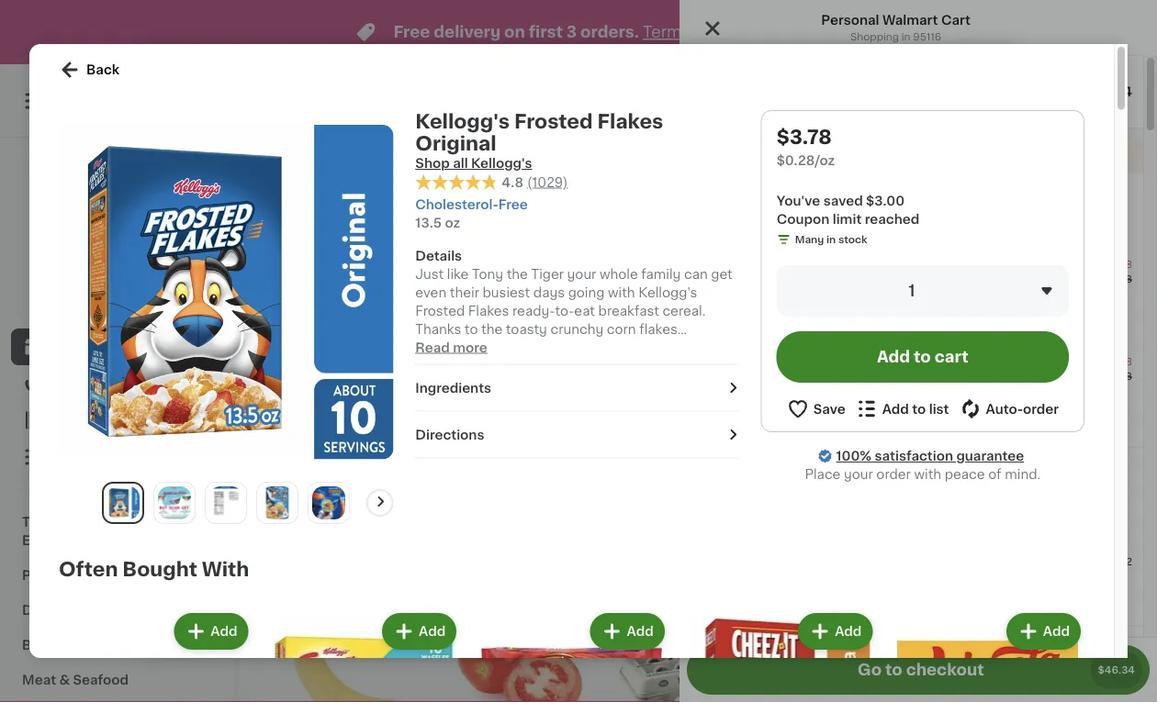 Task type: vqa. For each thing, say whether or not it's contained in the screenshot.
Product "group" containing 5
no



Task type: locate. For each thing, give the bounding box(es) containing it.
add to list button
[[856, 398, 949, 421]]

flakes inside frosted flakes breakfast cereal, kids cereal, family breakfast, original 24 oz
[[812, 356, 853, 368]]

guarantee down seedless,
[[956, 450, 1024, 463]]

each
[[487, 389, 523, 403], [509, 447, 534, 457]]

100% down everyday
[[47, 287, 75, 297]]

any
[[780, 190, 805, 203]]

choose replacement for original
[[771, 317, 881, 328]]

0 horizontal spatial $ 3 78
[[497, 324, 532, 343]]

product group
[[680, 244, 1143, 342], [680, 342, 1143, 439], [680, 534, 1143, 618], [680, 627, 1143, 702]]

product group containing 1 ct
[[323, 158, 479, 454]]

1 vertical spatial $ 5 48
[[839, 634, 874, 653]]

walmart up "95116"
[[882, 14, 938, 27]]

1 vertical spatial 24
[[323, 419, 336, 430]]

raisin up save
[[835, 348, 874, 361]]

frosted up ingredients button
[[556, 348, 605, 361]]

krispies for kellogg's rice krispies breakfast cereal original 18 oz
[[853, 258, 905, 271]]

1 1 ct button from the top
[[1045, 260, 1078, 289]]

15.9 oz
[[835, 419, 870, 430]]

1 vertical spatial more
[[819, 483, 845, 493]]

0 horizontal spatial bran
[[707, 348, 736, 361]]

item carousel region
[[275, 160, 1107, 512], [275, 527, 1107, 702]]

0 horizontal spatial kids
[[437, 366, 465, 379]]

4 up pom
[[793, 390, 807, 409]]

2 remove button from the top
[[888, 412, 951, 428]]

halos
[[1022, 414, 1059, 427]]

1 horizontal spatial /
[[643, 451, 647, 461]]

$3.98 for kellogg's rice krispies breakfast cereal original
[[1103, 259, 1132, 270]]

cereal down the 'see' on the right of page
[[759, 273, 801, 286]]

2 remove from the top
[[908, 415, 951, 425]]

1 vertical spatial walmart
[[89, 247, 145, 260]]

1 horizontal spatial buy
[[750, 190, 777, 203]]

0 horizontal spatial guarantee
[[141, 287, 195, 297]]

to for add to cart
[[914, 349, 931, 365]]

& left eggs
[[61, 604, 72, 617]]

original inside kellogg's frosted flakes original
[[538, 366, 588, 379]]

100% up the $3.78
[[770, 104, 797, 114]]

more inside button
[[453, 341, 487, 354]]

breakfast, up 24 oz
[[323, 403, 388, 416]]

0 horizontal spatial 18
[[152, 419, 164, 430]]

1 spend from the top
[[750, 465, 794, 478]]

rice inside kellogg's rice krispies breakfast cereal original
[[215, 348, 243, 361]]

4 inside "element"
[[624, 390, 638, 409]]

4 down arils
[[783, 469, 790, 479]]

spend
[[750, 465, 794, 478], [750, 483, 783, 493]]

0 vertical spatial 1 ct button
[[1045, 260, 1078, 289]]

24
[[759, 388, 771, 398], [323, 419, 336, 430]]

rice up (397)
[[215, 348, 243, 361]]

rice
[[821, 258, 850, 271], [215, 348, 243, 361]]

$5.48 for frosted flakes breakfast cereal, kids cereal, family breakfast, original
[[1103, 372, 1132, 382]]

1 vertical spatial &
[[59, 674, 70, 687]]

100% satisfaction guarantee link for $46.34
[[770, 102, 917, 117]]

/ up 2.0
[[475, 432, 480, 442]]

(1029) button
[[527, 173, 568, 191]]

save
[[823, 190, 855, 203], [827, 465, 858, 478]]

frosted inside kellogg's frosted flakes original shop all kellogg's
[[514, 112, 593, 131]]

1 wonderful from the left
[[818, 414, 886, 427]]

oz up lists link
[[166, 419, 178, 430]]

1 bran from the left
[[707, 348, 736, 361]]

1 horizontal spatial fiber
[[903, 385, 936, 397]]

ct
[[231, 174, 245, 186], [402, 174, 416, 186], [1059, 268, 1073, 281], [1059, 366, 1073, 379]]

breakfast, inside frosted flakes breakfast cereal, kids cereal, family breakfast, original 24 oz
[[853, 370, 919, 383]]

0 vertical spatial order
[[1023, 403, 1059, 416]]

1 horizontal spatial free
[[498, 198, 528, 211]]

$5.48 for kellogg's rice krispies breakfast cereal original
[[1103, 274, 1132, 284]]

cereal for kellogg's rice krispies breakfast cereal original 18 oz
[[759, 273, 801, 286]]

$ 3 78 for kellogg's
[[497, 324, 532, 343]]

view cart. items in cart: 12 image
[[1060, 90, 1082, 112]]

0
[[286, 390, 300, 409]]

0 horizontal spatial to-
[[783, 433, 802, 446]]

cereal inside kellogg's rice krispies breakfast cereal original 18 oz
[[759, 273, 801, 286]]

0 horizontal spatial cereal
[[217, 366, 259, 379]]

eggs
[[75, 604, 108, 617]]

krispies inside kellogg's rice krispies breakfast cereal original
[[247, 348, 298, 361]]

spend down arils
[[750, 465, 794, 478]]

2 fiber from the left
[[903, 385, 936, 397]]

wonderful up seedless,
[[952, 414, 1019, 427]]

0 horizontal spatial satisfaction
[[77, 287, 139, 297]]

$ 3 78 for raisin
[[839, 324, 873, 343]]

choose replacement button down kellogg's rice krispies breakfast cereal original 18 oz
[[751, 314, 881, 331]]

shop up it
[[51, 341, 86, 354]]

1 horizontal spatial krispies
[[853, 258, 905, 271]]

stock
[[838, 235, 867, 245], [337, 436, 366, 446], [385, 438, 414, 448], [726, 438, 755, 448], [897, 438, 926, 448]]

remove button for cereal,
[[888, 412, 951, 428]]

2 choose replacement from the top
[[771, 415, 881, 425]]

cereal & breakfast food kellogg's frosted flakes original hero image
[[59, 125, 393, 459]]

choose replacement button up eat
[[751, 412, 881, 428]]

walmart up everyday store prices link
[[89, 247, 145, 260]]

personal
[[821, 14, 879, 27]]

walmart logo image
[[77, 160, 157, 241]]

buy left any
[[750, 190, 777, 203]]

$ inside $ 5 98
[[327, 635, 333, 645]]

0 vertical spatial walmart
[[882, 14, 938, 27]]

oz up pom
[[774, 388, 786, 398]]

saved
[[823, 195, 863, 208]]

1 $3.98 $5.48 from the top
[[1103, 259, 1132, 284]]

0 vertical spatial each
[[487, 389, 523, 403]]

lb down grapes
[[650, 451, 660, 461]]

walmart inside personal walmart cart shopping in 95116
[[882, 14, 938, 27]]

0 vertical spatial 100%
[[770, 104, 797, 114]]

1 item carousel region from the top
[[275, 160, 1107, 512]]

2 raisin from the left
[[835, 348, 874, 361]]

original inside raisin bran breakfast cereal, family breakfast, fiber cereal, original
[[835, 403, 885, 416]]

kids up ingredients in the left of the page
[[437, 366, 465, 379]]

0 horizontal spatial rice
[[215, 348, 243, 361]]

13.5 down cholesterol-
[[415, 216, 442, 229]]

1 product group from the top
[[680, 244, 1143, 342]]

is
[[810, 150, 821, 163]]

oz inside frosted flakes breakfast cereal, kids cereal, family breakfast, original 24 oz
[[774, 388, 786, 398]]

2 choose from the top
[[771, 415, 812, 425]]

shop
[[415, 157, 450, 170], [51, 341, 86, 354]]

2 wonderful from the left
[[952, 414, 1019, 427]]

1 fiber from the left
[[733, 385, 765, 397]]

1 horizontal spatial (est.)
[[697, 389, 736, 403]]

in left "95116"
[[902, 32, 910, 42]]

0 vertical spatial 100% satisfaction guarantee link
[[770, 102, 917, 117]]

$ 0 33
[[279, 390, 315, 409]]

product group containing 0
[[275, 226, 430, 452]]

0 vertical spatial save
[[823, 190, 855, 203]]

24 up (744)
[[759, 388, 771, 398]]

guarantee down prices
[[141, 287, 195, 297]]

kellogg's for kellogg's frosted flakes original shop all kellogg's
[[415, 112, 510, 131]]

2 item carousel region from the top
[[275, 527, 1107, 702]]

delivery inside the limited time offer region
[[434, 24, 501, 40]]

meal
[[113, 516, 145, 529]]

frosted inside kellogg's frosted flakes original
[[556, 348, 605, 361]]

kellogg's for kellogg's rice krispies breakfast cereal original
[[152, 348, 211, 361]]

choose replacement
[[771, 317, 881, 328], [771, 415, 881, 425]]

cholesterol-
[[415, 198, 498, 211]]

guarantee down shopping
[[864, 104, 917, 114]]

remove
[[908, 317, 951, 328], [908, 415, 951, 425]]

1 horizontal spatial wonderful
[[952, 414, 1019, 427]]

2 product group from the top
[[680, 342, 1143, 439]]

enlarge cereal & breakfast food kellogg's frosted flakes original angle_top (opens in a new tab) image
[[312, 487, 345, 520]]

add button
[[744, 163, 815, 197], [354, 231, 424, 264], [1030, 231, 1101, 264], [232, 474, 303, 507], [914, 474, 985, 507], [354, 599, 424, 632], [692, 599, 763, 632], [1030, 599, 1101, 632], [176, 615, 247, 649], [384, 615, 455, 649], [592, 615, 663, 649], [800, 615, 871, 649], [1008, 615, 1079, 649]]

add to list
[[882, 403, 949, 416]]

1 (est.) from the left
[[697, 389, 736, 403]]

choose down kellogg's rice krispies breakfast cereal original 18 oz
[[771, 317, 812, 328]]

0 horizontal spatial shop
[[51, 341, 86, 354]]

1 vertical spatial save
[[827, 465, 858, 478]]

1 remove button from the top
[[888, 314, 951, 331]]

produce link
[[11, 558, 223, 593]]

replacement up pomegranate
[[814, 415, 881, 425]]

to down your
[[848, 483, 858, 493]]

remove for breakfast
[[908, 317, 951, 328]]

choose for family
[[771, 415, 812, 425]]

krispies up 0
[[247, 348, 298, 361]]

kids inside frosted flakes breakfast cereal, kids cereal, family breakfast, original 24 oz
[[970, 356, 998, 368]]

thanksgiving
[[22, 516, 110, 529]]

essentials
[[22, 534, 90, 547]]

to inside add to cart button
[[914, 349, 931, 365]]

2 vertical spatial 100% satisfaction guarantee
[[836, 450, 1024, 463]]

1 horizontal spatial more
[[819, 483, 845, 493]]

eligible
[[796, 219, 845, 231]]

kellogg's up each (est.)
[[494, 348, 553, 361]]

kellogg's for kellogg's frosted flakes original
[[494, 348, 553, 361]]

0 vertical spatial guarantee
[[864, 104, 917, 114]]

breakfast, inside frosted flakes breakfast cereal, kids cereal, family breakfast, original
[[323, 403, 388, 416]]

delivery
[[434, 24, 501, 40], [753, 150, 807, 163]]

1 vertical spatial choose replacement
[[771, 415, 881, 425]]

2 to- from the left
[[1055, 433, 1074, 446]]

1 horizontal spatial cereal
[[759, 273, 801, 286]]

orders.
[[580, 24, 639, 40]]

1 ct button for kellogg's rice krispies breakfast cereal original
[[1045, 260, 1078, 289]]

1 $5.48 from the top
[[1103, 274, 1132, 284]]

/ right $2.18
[[643, 451, 647, 461]]

3
[[566, 24, 577, 40], [504, 324, 517, 343], [845, 324, 858, 343], [163, 634, 176, 653], [675, 634, 687, 653]]

100% satisfaction guarantee up with
[[836, 450, 1024, 463]]

your
[[691, 150, 720, 163]]

dairy & eggs link
[[11, 593, 223, 628]]

kellogg's inside kellogg's rice krispies breakfast cereal original 18 oz
[[759, 258, 818, 271]]

1 horizontal spatial $ 3 78
[[668, 634, 702, 653]]

4
[[624, 390, 638, 409], [793, 390, 807, 409], [783, 469, 790, 479]]

free inside the limited time offer region
[[393, 24, 430, 40]]

0 vertical spatial remove button
[[888, 314, 951, 331]]

0 vertical spatial first
[[529, 24, 563, 40]]

save up limit
[[823, 190, 855, 203]]

breakfast, inside "$ 5 raisin bran breakfast cereal, family breakfast, fiber cereal, original"
[[664, 385, 729, 397]]

0 vertical spatial free
[[393, 24, 430, 40]]

1 replacement from the top
[[814, 317, 881, 328]]

free inside the cholesterol-free 13.5 oz
[[498, 198, 528, 211]]

1 vertical spatial 100%
[[47, 287, 75, 297]]

apply.
[[695, 24, 742, 40]]

0 horizontal spatial 4
[[624, 390, 638, 409]]

sun
[[614, 414, 638, 427]]

$0.28/oz
[[777, 154, 835, 167]]

$3.98 $5.48 for frosted flakes breakfast cereal, kids cereal, family breakfast, original
[[1103, 357, 1132, 382]]

100% satisfaction guarantee up free!
[[770, 104, 917, 114]]

18 inside buy any 2, save $3 dialog
[[152, 419, 164, 430]]

1 horizontal spatial 24
[[759, 388, 771, 398]]

oz
[[445, 216, 460, 229], [772, 291, 784, 301], [774, 388, 786, 398], [517, 401, 529, 411], [166, 419, 178, 430], [339, 419, 351, 430], [858, 419, 870, 430], [792, 469, 804, 479]]

many
[[795, 235, 824, 245], [294, 436, 323, 446], [341, 438, 371, 448], [683, 438, 712, 448], [853, 438, 882, 448]]

krispies for kellogg's rice krispies breakfast cereal original
[[247, 348, 298, 361]]

fiber up add to list
[[903, 385, 936, 397]]

48 up the go on the right bottom of the page
[[860, 635, 874, 645]]

kellogg's inside kellogg's frosted flakes original shop all kellogg's
[[415, 112, 510, 131]]

oz down cholesterol-
[[445, 216, 460, 229]]

2 $5.48 from the top
[[1103, 372, 1132, 382]]

order up redeem
[[876, 468, 911, 481]]

your
[[844, 468, 873, 481]]

kellogg's inside kellogg's frosted flakes original
[[494, 348, 553, 361]]

pom
[[783, 414, 815, 427]]

★★★★★
[[415, 174, 498, 190], [415, 174, 498, 190], [152, 402, 217, 415], [152, 402, 217, 415], [323, 402, 387, 415], [323, 402, 387, 415], [664, 402, 729, 415], [664, 402, 729, 415], [835, 402, 899, 415], [835, 402, 899, 415]]

$3.98 for frosted flakes breakfast cereal, kids cereal, family breakfast, original
[[1103, 357, 1132, 367]]

1 horizontal spatial to-
[[1055, 433, 1074, 446]]

1 ct inside product group
[[393, 174, 416, 186]]

enlarge cereal & breakfast food kellogg's frosted flakes original angle_back (opens in a new tab) image
[[261, 487, 294, 520]]

to-
[[783, 433, 802, 446], [1055, 433, 1074, 446]]

oz down the 'see' on the right of page
[[772, 291, 784, 301]]

0 horizontal spatial fiber
[[733, 385, 765, 397]]

1 vertical spatial $3.98
[[1103, 357, 1132, 367]]

cart
[[941, 14, 971, 27]]

meat
[[22, 674, 56, 687]]

1 vertical spatial rice
[[215, 348, 243, 361]]

oz inside kellogg's rice krispies breakfast cereal original 18 oz
[[772, 291, 784, 301]]

raisin inside "$ 5 raisin bran breakfast cereal, family breakfast, fiber cereal, original"
[[664, 348, 703, 361]]

$3
[[858, 190, 875, 203]]

1 choose replacement button from the top
[[751, 314, 881, 331]]

1 remove from the top
[[908, 317, 951, 328]]

breakfast, down the frosted flakes breakfast cereal, kids cereal, family breakfast, original button at the right bottom
[[835, 385, 900, 397]]

lb inside $ 6 wonderful halos sweet, seedless, easy-to-peel mandarins 5 lb
[[961, 469, 971, 479]]

1 horizontal spatial satisfaction
[[800, 104, 862, 114]]

cereal,
[[921, 356, 967, 368], [388, 366, 433, 379], [664, 366, 710, 379], [835, 366, 880, 379], [759, 370, 804, 383], [323, 385, 369, 397], [769, 385, 814, 397], [939, 385, 985, 397]]

0 vertical spatial remove
[[908, 317, 951, 328]]

0 vertical spatial choose replacement
[[771, 317, 881, 328]]

remove button for breakfast
[[888, 314, 951, 331]]

stock down seedless
[[726, 438, 755, 448]]

& for dairy
[[61, 604, 72, 617]]

100% up your
[[836, 450, 872, 463]]

oz up $10.18 on the right
[[792, 469, 804, 479]]

stock down (1.03k)
[[385, 438, 414, 448]]

0 vertical spatial 13.5
[[415, 216, 442, 229]]

0 horizontal spatial 24
[[323, 419, 336, 430]]

cereal inside kellogg's rice krispies breakfast cereal original
[[217, 366, 259, 379]]

(est.) inside $4.86 per package (estimated) "element"
[[697, 389, 736, 403]]

order
[[1023, 403, 1059, 416], [876, 468, 911, 481]]

$ inside "$ 5 raisin bran breakfast cereal, family breakfast, fiber cereal, original"
[[668, 324, 675, 335]]

0 vertical spatial replacement
[[814, 317, 881, 328]]

1 to- from the left
[[783, 433, 802, 446]]

0 horizontal spatial delivery
[[434, 24, 501, 40]]

None search field
[[263, 75, 623, 127]]

buy it again
[[51, 377, 129, 390]]

2 (est.) from the left
[[527, 389, 566, 403]]

24 inside buy any 2, save $3 dialog
[[323, 419, 336, 430]]

remove for cereal,
[[908, 415, 951, 425]]

family up (1.03k)
[[372, 385, 414, 397]]

arils
[[783, 451, 811, 464]]

in down 24 oz
[[325, 436, 335, 446]]

1 promotion-wrapper element from the top
[[680, 173, 1143, 448]]

1 choose replacement from the top
[[771, 317, 881, 328]]

delivery down the $3.78
[[753, 150, 807, 163]]

buy inside buy it again "link"
[[51, 377, 77, 390]]

flakes up save
[[812, 356, 853, 368]]

breakfast, inside raisin bran breakfast cereal, family breakfast, fiber cereal, original
[[835, 385, 900, 397]]

100% satisfaction guarantee link up with
[[836, 447, 1024, 466]]

walmart
[[882, 14, 938, 27], [89, 247, 145, 260]]

1 horizontal spatial raisin
[[835, 348, 874, 361]]

1 horizontal spatial 13.5
[[494, 401, 514, 411]]

flakes inside kellogg's frosted flakes original
[[494, 366, 535, 379]]

13.5 up bananas
[[494, 401, 514, 411]]

18
[[759, 291, 770, 301], [152, 419, 164, 430]]

1 horizontal spatial 18
[[759, 291, 770, 301]]

$4.86 per package (estimated) element
[[614, 388, 768, 412]]

1 horizontal spatial 48
[[860, 635, 874, 645]]

3 inside the limited time offer region
[[566, 24, 577, 40]]

to left list
[[912, 403, 926, 416]]

1 horizontal spatial delivery
[[753, 150, 807, 163]]

2 promotion-wrapper element from the top
[[680, 448, 1143, 627]]

breakfast inside kellogg's rice krispies breakfast cereal original 18 oz
[[908, 258, 970, 271]]

1 inside 'field'
[[908, 283, 915, 299]]

100% satisfaction guarantee link up free!
[[770, 102, 917, 117]]

1 horizontal spatial rice
[[821, 258, 850, 271]]

breakfast inside frosted flakes breakfast cereal, kids cereal, family breakfast, original
[[323, 366, 385, 379]]

each inside organic bananas $0.72 / lb about 2.0 lb each
[[509, 447, 534, 457]]

0 vertical spatial buy
[[750, 190, 777, 203]]

100% inside button
[[47, 287, 75, 297]]

frosted inside frosted flakes breakfast cereal, kids cereal, family breakfast, original
[[323, 348, 373, 361]]

breakfast, up add to list button
[[853, 370, 919, 383]]

wonderful up pomegranate
[[818, 414, 886, 427]]

buy left it
[[51, 377, 77, 390]]

fiber inside "$ 5 raisin bran breakfast cereal, family breakfast, fiber cereal, original"
[[733, 385, 765, 397]]

family for frosted flakes breakfast cereal, kids cereal, family breakfast, original 24 oz
[[808, 370, 850, 383]]

buy for buy any 2, save $3
[[750, 190, 777, 203]]

1 vertical spatial 100% satisfaction guarantee link
[[836, 447, 1024, 466]]

flakes up (1.03k)
[[376, 348, 417, 361]]

4 up sun
[[624, 390, 638, 409]]

lb right 2.0
[[497, 447, 506, 457]]

dairy
[[22, 604, 58, 617]]

thanksgiving meal essentials
[[22, 516, 145, 547]]

family
[[713, 366, 755, 379], [884, 366, 926, 379], [808, 370, 850, 383], [372, 385, 414, 397]]

each right the 44
[[487, 389, 523, 403]]

100% satisfaction guarantee link
[[770, 102, 917, 117], [836, 447, 1024, 466]]

fiber up (744)
[[733, 385, 765, 397]]

krispies down items
[[853, 258, 905, 271]]

choose replacement down kellogg's rice krispies breakfast cereal original 18 oz
[[771, 317, 881, 328]]

kids right cart
[[970, 356, 998, 368]]

0 vertical spatial rice
[[821, 258, 850, 271]]

save button
[[787, 398, 845, 421]]

1 vertical spatial each
[[509, 447, 534, 457]]

breakfast, for $ 5 raisin bran breakfast cereal, family breakfast, fiber cereal, original
[[664, 385, 729, 397]]

spend $15, save $5 spend $10.18 more to redeem
[[750, 465, 900, 493]]

cart
[[935, 349, 969, 365]]

/ inside organic bananas $0.72 / lb about 2.0 lb each
[[475, 432, 480, 442]]

family down add to cart
[[884, 366, 926, 379]]

& inside meat & seafood link
[[59, 674, 70, 687]]

2 vertical spatial satisfaction
[[875, 450, 953, 463]]

product group containing frosted flakes breakfast cereal, kids cereal, family breakfast, original
[[680, 342, 1143, 439]]

33
[[302, 391, 315, 401]]

0 vertical spatial 24
[[759, 388, 771, 398]]

kids inside frosted flakes breakfast cereal, kids cereal, family breakfast, original
[[437, 366, 465, 379]]

2 horizontal spatial 100%
[[836, 450, 872, 463]]

1 raisin from the left
[[664, 348, 703, 361]]

lb down the mandarins at the bottom
[[961, 469, 971, 479]]

13.5 inside the cholesterol-free 13.5 oz
[[415, 216, 442, 229]]

to- inside $ 4 pom wonderful ready- to-eat pomegranate arils 4 oz container
[[783, 433, 802, 446]]

0 horizontal spatial /
[[475, 432, 480, 442]]

original inside kellogg's rice krispies breakfast cereal original 18 oz
[[804, 273, 854, 286]]

wonderful inside $ 6 wonderful halos sweet, seedless, easy-to-peel mandarins 5 lb
[[952, 414, 1019, 427]]

breakfast inside raisin bran breakfast cereal, family breakfast, fiber cereal, original
[[910, 348, 972, 361]]

1 vertical spatial $46.34
[[1098, 665, 1135, 675]]

krispies inside kellogg's rice krispies breakfast cereal original 18 oz
[[853, 258, 905, 271]]

family up (744)
[[713, 366, 755, 379]]

0 horizontal spatial 13.5
[[415, 216, 442, 229]]

walmart inside walmart link
[[89, 247, 145, 260]]

sponsored badge image
[[783, 483, 838, 493]]

& right meat in the left bottom of the page
[[59, 674, 70, 687]]

product group
[[152, 158, 308, 432], [323, 158, 479, 454], [664, 158, 820, 454], [275, 226, 430, 452], [614, 226, 768, 478], [783, 226, 937, 498], [952, 226, 1107, 481], [152, 469, 308, 702], [664, 469, 820, 702], [835, 469, 991, 702], [275, 593, 430, 702], [445, 593, 599, 702], [614, 593, 768, 702], [783, 593, 937, 702], [952, 593, 1107, 702], [59, 610, 252, 702], [267, 610, 460, 702], [475, 610, 668, 702], [683, 610, 876, 702], [891, 610, 1085, 702]]

1 vertical spatial first
[[723, 150, 750, 163]]

original inside frosted flakes breakfast cereal, kids cereal, family breakfast, original 24 oz
[[922, 370, 972, 383]]

0 vertical spatial spend
[[750, 465, 794, 478]]

1 $3.98 from the top
[[1103, 259, 1132, 270]]

2 choose replacement button from the top
[[751, 412, 881, 428]]

1 vertical spatial buy
[[51, 377, 77, 390]]

to for go to checkout
[[885, 663, 902, 678]]

guarantee
[[864, 104, 917, 114], [141, 287, 195, 297], [956, 450, 1024, 463]]

$
[[156, 324, 163, 335], [327, 324, 333, 335], [668, 324, 675, 335], [497, 324, 504, 335], [839, 324, 845, 335], [279, 391, 286, 401], [448, 391, 455, 401], [787, 391, 793, 401], [956, 391, 962, 401], [327, 635, 333, 645], [668, 635, 675, 645], [497, 635, 504, 645], [839, 635, 845, 645]]

buy it again link
[[11, 365, 223, 402]]

family inside frosted flakes breakfast cereal, kids cereal, family breakfast, original
[[372, 385, 414, 397]]

coupon
[[777, 213, 830, 226]]

remove down (514)
[[908, 415, 951, 425]]

2 horizontal spatial $ 3 78
[[839, 324, 873, 343]]

satisfaction up place your order with peace of mind.
[[875, 450, 953, 463]]

1 vertical spatial 100% satisfaction guarantee
[[47, 287, 195, 297]]

1 vertical spatial remove button
[[888, 412, 951, 428]]

raisin up /pkg
[[664, 348, 703, 361]]

to
[[914, 349, 931, 365], [912, 403, 926, 416], [848, 483, 858, 493], [885, 663, 902, 678]]

container
[[807, 469, 857, 479]]

(1029)
[[527, 176, 568, 189]]

2 spend from the top
[[750, 483, 783, 493]]

3 product group from the top
[[680, 534, 1143, 618]]

more inside spend $15, save $5 spend $10.18 more to redeem
[[819, 483, 845, 493]]

delivery left "on"
[[434, 24, 501, 40]]

to right the go on the right bottom of the page
[[885, 663, 902, 678]]

kellogg's up buy it again "link"
[[152, 348, 211, 361]]

2 bran from the left
[[877, 348, 907, 361]]

raisin bran breakfast cereal, family breakfast, fiber cereal, original
[[835, 348, 985, 416]]

flakes inside frosted flakes breakfast cereal, kids cereal, family breakfast, original
[[376, 348, 417, 361]]

lists link
[[11, 439, 223, 476]]

easy-
[[1018, 433, 1055, 446]]

save left $5
[[827, 465, 858, 478]]

on
[[504, 24, 525, 40]]

0 vertical spatial /
[[475, 432, 480, 442]]

kellogg's rice krispies breakfast cereal original image
[[691, 255, 729, 294]]

0 vertical spatial $3.98 $5.48
[[1103, 259, 1132, 284]]

harvest
[[642, 414, 692, 427]]

2 $3.98 $5.48 from the top
[[1103, 357, 1132, 382]]

0 vertical spatial cereal
[[759, 273, 801, 286]]

promotion-wrapper element
[[680, 173, 1143, 448], [680, 448, 1143, 627]]

0 vertical spatial $3.98
[[1103, 259, 1132, 270]]

1 choose from the top
[[771, 317, 812, 328]]

$ 5 48 up the go on the right bottom of the page
[[839, 634, 874, 653]]

kellogg's up all
[[415, 112, 510, 131]]

1 horizontal spatial kids
[[970, 356, 998, 368]]

frosted up 24 oz
[[323, 348, 373, 361]]

(est.) up bananas
[[527, 389, 566, 403]]

0 vertical spatial item carousel region
[[275, 160, 1107, 512]]

100% satisfaction guarantee down store
[[47, 287, 195, 297]]

1 ct button for frosted flakes breakfast cereal, kids cereal, family breakfast, original
[[1045, 357, 1078, 387]]

frosted inside frosted flakes breakfast cereal, kids cereal, family breakfast, original 24 oz
[[759, 356, 808, 368]]

flakes down orders. on the right
[[597, 112, 663, 131]]

increment quantity of kellogg's rice krispies breakfast cereal original image
[[275, 169, 297, 191]]

1 vertical spatial /
[[643, 451, 647, 461]]

stock down items
[[838, 235, 867, 245]]

wonderful inside $ 4 pom wonderful ready- to-eat pomegranate arils 4 oz container
[[818, 414, 886, 427]]

& inside dairy & eggs link
[[61, 604, 72, 617]]

free delivery on first 3 orders. terms apply.
[[393, 24, 742, 40]]

1 vertical spatial choose
[[771, 415, 812, 425]]

0 horizontal spatial order
[[876, 468, 911, 481]]

1 horizontal spatial bran
[[877, 348, 907, 361]]

breakfast, up seedless
[[664, 385, 729, 397]]

flakes up each (est.)
[[494, 366, 535, 379]]

frosted flakes breakfast cereal, kids cereal, family breakfast, original button
[[759, 355, 1002, 384]]

2 replacement from the top
[[814, 415, 881, 425]]

(est.) inside $1.44 each (estimated) element
[[527, 389, 566, 403]]

2 1 ct button from the top
[[1045, 357, 1078, 387]]

original inside "$ 5 raisin bran breakfast cereal, family breakfast, fiber cereal, original"
[[664, 403, 714, 416]]

spend left $10.18 on the right
[[750, 483, 783, 493]]

family up save
[[808, 370, 850, 383]]

2 $3.98 from the top
[[1103, 357, 1132, 367]]

product group containing $4.82
[[680, 534, 1143, 618]]

rice for kellogg's rice krispies breakfast cereal original 18 oz
[[821, 258, 850, 271]]

2 vertical spatial 100%
[[836, 450, 872, 463]]

0 horizontal spatial raisin
[[664, 348, 703, 361]]

2 vertical spatial guarantee
[[956, 450, 1024, 463]]

48 up kellogg's rice krispies breakfast cereal original
[[178, 324, 192, 335]]

family inside frosted flakes breakfast cereal, kids cereal, family breakfast, original 24 oz
[[808, 370, 850, 383]]

kellogg's inside kellogg's rice krispies breakfast cereal original
[[152, 348, 211, 361]]

family inside "$ 5 raisin bran breakfast cereal, family breakfast, fiber cereal, original"
[[713, 366, 755, 379]]

0 horizontal spatial 48
[[178, 324, 192, 335]]



Task type: describe. For each thing, give the bounding box(es) containing it.
$ inside $ 6 wonderful halos sweet, seedless, easy-to-peel mandarins 5 lb
[[956, 391, 962, 401]]

1 vertical spatial 48
[[860, 635, 874, 645]]

free!
[[824, 150, 855, 163]]

redeem
[[861, 483, 900, 493]]

kellogg's frosted flakes original shop all kellogg's
[[415, 112, 663, 170]]

oz inside $ 4 pom wonderful ready- to-eat pomegranate arils 4 oz container
[[792, 469, 804, 479]]

2 horizontal spatial 4
[[793, 390, 807, 409]]

24 inside frosted flakes breakfast cereal, kids cereal, family breakfast, original 24 oz
[[759, 388, 771, 398]]

95116
[[913, 32, 941, 42]]

first inside the limited time offer region
[[529, 24, 563, 40]]

2 horizontal spatial satisfaction
[[875, 450, 953, 463]]

13.5 oz
[[494, 401, 529, 411]]

place your order with peace of mind.
[[805, 468, 1041, 481]]

fiber inside raisin bran breakfast cereal, family breakfast, fiber cereal, original
[[903, 385, 936, 397]]

many down 24 oz
[[341, 438, 371, 448]]

limit
[[833, 213, 862, 226]]

100% satisfaction guarantee button
[[29, 281, 206, 299]]

in down frosted flakes breakfast cereal, kids cereal, family breakfast, original
[[373, 438, 382, 448]]

list
[[929, 403, 949, 416]]

sun harvest seedless red grapes $2.18 / lb
[[614, 414, 755, 461]]

see eligible items
[[768, 219, 885, 231]]

thanksgiving meal essentials link
[[11, 505, 223, 558]]

5 inside "$ 5 raisin bran breakfast cereal, family breakfast, fiber cereal, original"
[[675, 324, 688, 343]]

$ inside $ 4 pom wonderful ready- to-eat pomegranate arils 4 oz container
[[787, 391, 793, 401]]

0 vertical spatial $ 5 48
[[156, 324, 192, 343]]

checkout
[[906, 663, 984, 678]]

0 vertical spatial $46.34
[[1085, 85, 1132, 98]]

original inside kellogg's frosted flakes original shop all kellogg's
[[415, 134, 496, 153]]

breakfast, for frosted flakes breakfast cereal, kids cereal, family breakfast, original
[[323, 403, 388, 416]]

sweet,
[[1063, 414, 1106, 427]]

in inside personal walmart cart shopping in 95116
[[902, 32, 910, 42]]

again
[[93, 377, 129, 390]]

see
[[768, 219, 793, 231]]

fresh
[[275, 169, 332, 188]]

you've
[[777, 195, 820, 208]]

bran inside raisin bran breakfast cereal, family breakfast, fiber cereal, original
[[877, 348, 907, 361]]

choose replacement button for original
[[751, 314, 881, 331]]

everyday
[[55, 269, 104, 279]]

many down the lime 42
[[294, 436, 323, 446]]

many down seedless
[[683, 438, 712, 448]]

lists
[[51, 451, 83, 464]]

organic
[[445, 414, 496, 427]]

add to cart button
[[777, 332, 1069, 383]]

mind.
[[1005, 468, 1041, 481]]

lb up 2.0
[[482, 432, 492, 442]]

choose replacement for cereal,
[[771, 415, 881, 425]]

1 vertical spatial order
[[876, 468, 911, 481]]

choose for 18
[[771, 317, 812, 328]]

auto-
[[986, 403, 1023, 416]]

1 horizontal spatial first
[[723, 150, 750, 163]]

beverages
[[22, 639, 92, 652]]

save
[[813, 403, 845, 416]]

$ 1 44
[[448, 390, 480, 409]]

with
[[914, 468, 941, 481]]

18 oz
[[152, 419, 178, 430]]

choose replacement button for cereal,
[[751, 412, 881, 428]]

frosted flakes breakfast cereal, kids cereal, family breakfast, original image
[[691, 353, 729, 391]]

kellogg's rice krispies breakfast cereal original
[[152, 348, 298, 397]]

frosted flakes breakfast cereal, kids cereal, family breakfast, original 24 oz
[[759, 356, 998, 398]]

mandarins
[[952, 451, 1020, 464]]

replacement for original
[[814, 317, 881, 328]]

cereal for kellogg's rice krispies breakfast cereal original
[[217, 366, 259, 379]]

store
[[106, 269, 133, 279]]

2.0
[[478, 447, 494, 457]]

$ 5 98
[[327, 634, 362, 653]]

back
[[86, 63, 119, 76]]

peace
[[945, 468, 985, 481]]

add to cart
[[877, 349, 969, 365]]

many down 15.9 oz
[[853, 438, 882, 448]]

(est.) for each (est.)
[[527, 389, 566, 403]]

limited time offer region
[[0, 0, 1103, 64]]

ready-
[[889, 414, 936, 427]]

in down see eligible items
[[826, 235, 836, 245]]

18 inside kellogg's rice krispies breakfast cereal original 18 oz
[[759, 291, 770, 301]]

in down seedless
[[714, 438, 724, 448]]

cholesterol-free 13.5 oz
[[415, 198, 528, 229]]

buy any 2, save $3 dialog
[[138, 44, 1019, 702]]

you've saved $3.00 coupon limit reached
[[777, 195, 919, 226]]

$ 6 wonderful halos sweet, seedless, easy-to-peel mandarins 5 lb
[[952, 390, 1106, 479]]

0 vertical spatial 100% satisfaction guarantee
[[770, 104, 917, 114]]

lime
[[275, 414, 307, 427]]

1 vertical spatial delivery
[[753, 150, 807, 163]]

read more button
[[415, 339, 487, 357]]

breakfast inside "$ 5 raisin bran breakfast cereal, family breakfast, fiber cereal, original"
[[739, 348, 801, 361]]

guarantee inside button
[[141, 287, 195, 297]]

kellogg's rice krispies breakfast cereal original button
[[759, 257, 1002, 287]]

promotion-wrapper element containing buy any 2, save $3
[[680, 173, 1143, 448]]

remove frosted flakes breakfast cereal, kids cereal, family breakfast, original image
[[341, 169, 363, 191]]

replacement for cereal,
[[814, 415, 881, 425]]

15.9
[[835, 419, 856, 430]]

recipes link
[[11, 402, 223, 439]]

(514)
[[903, 405, 928, 415]]

auto-order button
[[959, 398, 1059, 421]]

with
[[202, 560, 249, 579]]

in inside item carousel region
[[325, 436, 335, 446]]

lime 42
[[275, 414, 327, 427]]

promotion-wrapper element containing spend $15, save $5
[[680, 448, 1143, 627]]

100% satisfaction guarantee link for place your order with peace of mind.
[[836, 447, 1024, 466]]

see eligible items button
[[750, 209, 903, 241]]

78 inside "3 78"
[[177, 635, 190, 645]]

often bought with
[[59, 560, 249, 579]]

oz up pomegranate
[[858, 419, 870, 430]]

& for meat
[[59, 674, 70, 687]]

breakfast, for frosted flakes breakfast cereal, kids cereal, family breakfast, original 24 oz
[[853, 370, 919, 383]]

order inside button
[[1023, 403, 1059, 416]]

4 product group from the top
[[680, 627, 1143, 702]]

ingredients
[[415, 382, 491, 395]]

buy for buy it again
[[51, 377, 77, 390]]

details
[[415, 249, 462, 262]]

/pkg (est.)
[[661, 389, 736, 403]]

to inside spend $15, save $5 spend $10.18 more to redeem
[[848, 483, 858, 493]]

bran inside "$ 5 raisin bran breakfast cereal, family breakfast, fiber cereal, original"
[[707, 348, 736, 361]]

remove kellogg's rice krispies breakfast cereal original image
[[171, 169, 193, 191]]

it
[[81, 377, 90, 390]]

original inside kellogg's rice krispies breakfast cereal original
[[152, 385, 202, 397]]

everyday store prices
[[55, 269, 168, 279]]

read more
[[415, 341, 487, 354]]

/pkg
[[661, 389, 694, 403]]

100% satisfaction guarantee inside 100% satisfaction guarantee button
[[47, 287, 195, 297]]

0 vertical spatial satisfaction
[[800, 104, 862, 114]]

terms
[[643, 24, 691, 40]]

product group containing 6
[[952, 226, 1107, 481]]

all
[[453, 157, 468, 170]]

of
[[988, 468, 1002, 481]]

kids for frosted flakes breakfast cereal, kids cereal, family breakfast, original
[[437, 366, 465, 379]]

enlarge cereal & breakfast food kellogg's frosted flakes original angle_right (opens in a new tab) image
[[210, 487, 243, 520]]

satisfaction inside button
[[77, 287, 139, 297]]

product group containing kellogg's rice krispies breakfast cereal original
[[680, 244, 1143, 342]]

pomegranate
[[826, 433, 913, 446]]

1 horizontal spatial 4
[[783, 469, 790, 479]]

6
[[962, 390, 976, 409]]

$3.78
[[777, 127, 832, 146]]

24 oz
[[323, 419, 351, 430]]

service type group
[[639, 84, 837, 118]]

bought
[[122, 560, 197, 579]]

1 horizontal spatial 100%
[[770, 104, 797, 114]]

often
[[59, 560, 118, 579]]

stock down ready-
[[897, 438, 926, 448]]

$1.44 each (estimated) element
[[445, 388, 599, 412]]

breakfast inside frosted flakes breakfast cereal, kids cereal, family breakfast, original 24 oz
[[856, 356, 918, 368]]

5 inside $ 6 wonderful halos sweet, seedless, easy-to-peel mandarins 5 lb
[[952, 469, 959, 479]]

lb inside sun harvest seedless red grapes $2.18 / lb
[[650, 451, 660, 461]]

family inside raisin bran breakfast cereal, family breakfast, fiber cereal, original
[[884, 366, 926, 379]]

reached
[[865, 213, 919, 226]]

13.5 inside buy any 2, save $3 dialog
[[494, 401, 514, 411]]

breakfast inside kellogg's rice krispies breakfast cereal original
[[152, 366, 214, 379]]

oz inside the cholesterol-free 13.5 oz
[[445, 216, 460, 229]]

1 vertical spatial shop
[[51, 341, 86, 354]]

0 vertical spatial 48
[[178, 324, 192, 335]]

rice for kellogg's rice krispies breakfast cereal original
[[215, 348, 243, 361]]

in down ready-
[[885, 438, 894, 448]]

$ 5 raisin bran breakfast cereal, family breakfast, fiber cereal, original
[[664, 324, 814, 416]]

original inside frosted flakes breakfast cereal, kids cereal, family breakfast, original
[[391, 403, 441, 416]]

seafood
[[73, 674, 129, 687]]

$ inside "$ 1 44"
[[448, 391, 455, 401]]

kellogg's
[[471, 157, 532, 170]]

fresh fruit
[[275, 169, 385, 188]]

4.8
[[502, 176, 524, 189]]

enlarge cereal & breakfast food kellogg's frosted flakes original angle_left (opens in a new tab) image
[[158, 487, 191, 520]]

item carousel region containing add
[[275, 527, 1107, 702]]

kellogg's for kellogg's rice krispies breakfast cereal original 18 oz
[[759, 258, 818, 271]]

enlarge cereal & breakfast food kellogg's frosted flakes original hero (opens in a new tab) image
[[107, 487, 140, 520]]

/ inside sun harvest seedless red grapes $2.18 / lb
[[643, 451, 647, 461]]

increment quantity of frosted flakes breakfast cereal, kids cereal, family breakfast, original image
[[446, 169, 468, 191]]

2 horizontal spatial guarantee
[[956, 450, 1024, 463]]

items
[[848, 219, 885, 231]]

(est.) for /pkg (est.)
[[697, 389, 736, 403]]

to for add to list
[[912, 403, 926, 416]]

family for $ 5 raisin bran breakfast cereal, family breakfast, fiber cereal, original
[[713, 366, 755, 379]]

1 horizontal spatial $ 5 48
[[839, 634, 874, 653]]

stock inside item carousel region
[[337, 436, 366, 446]]

1 field
[[777, 265, 1069, 317]]

to- inside $ 6 wonderful halos sweet, seedless, easy-to-peel mandarins 5 lb
[[1055, 433, 1074, 446]]

recipes
[[51, 414, 105, 427]]

$5
[[861, 465, 878, 478]]

flakes inside kellogg's frosted flakes original shop all kellogg's
[[597, 112, 663, 131]]

save inside spend $15, save $5 spend $10.18 more to redeem
[[827, 465, 858, 478]]

$3.98 $5.48 for kellogg's rice krispies breakfast cereal original
[[1103, 259, 1132, 284]]

family for frosted flakes breakfast cereal, kids cereal, family breakfast, original
[[372, 385, 414, 397]]

shopping
[[850, 32, 899, 42]]

oz up bananas
[[517, 401, 529, 411]]

many down eligible
[[795, 235, 824, 245]]

$ 4 pom wonderful ready- to-eat pomegranate arils 4 oz container
[[783, 390, 936, 479]]

kids for frosted flakes breakfast cereal, kids cereal, family breakfast, original 24 oz
[[970, 356, 998, 368]]

shop inside kellogg's frosted flakes original shop all kellogg's
[[415, 157, 450, 170]]

your first delivery is free!
[[691, 150, 855, 163]]

$ inside $ 5
[[497, 635, 504, 645]]

raisin inside raisin bran breakfast cereal, family breakfast, fiber cereal, original
[[835, 348, 874, 361]]

1 horizontal spatial guarantee
[[864, 104, 917, 114]]

$10.18
[[786, 483, 816, 493]]

oz right 42
[[339, 419, 351, 430]]

read
[[415, 341, 450, 354]]

item carousel region containing fresh fruit
[[275, 160, 1107, 512]]

$3.00
[[866, 195, 905, 208]]

$ inside $ 0 33
[[279, 391, 286, 401]]

go
[[858, 663, 882, 678]]

ingredients button
[[415, 379, 739, 397]]



